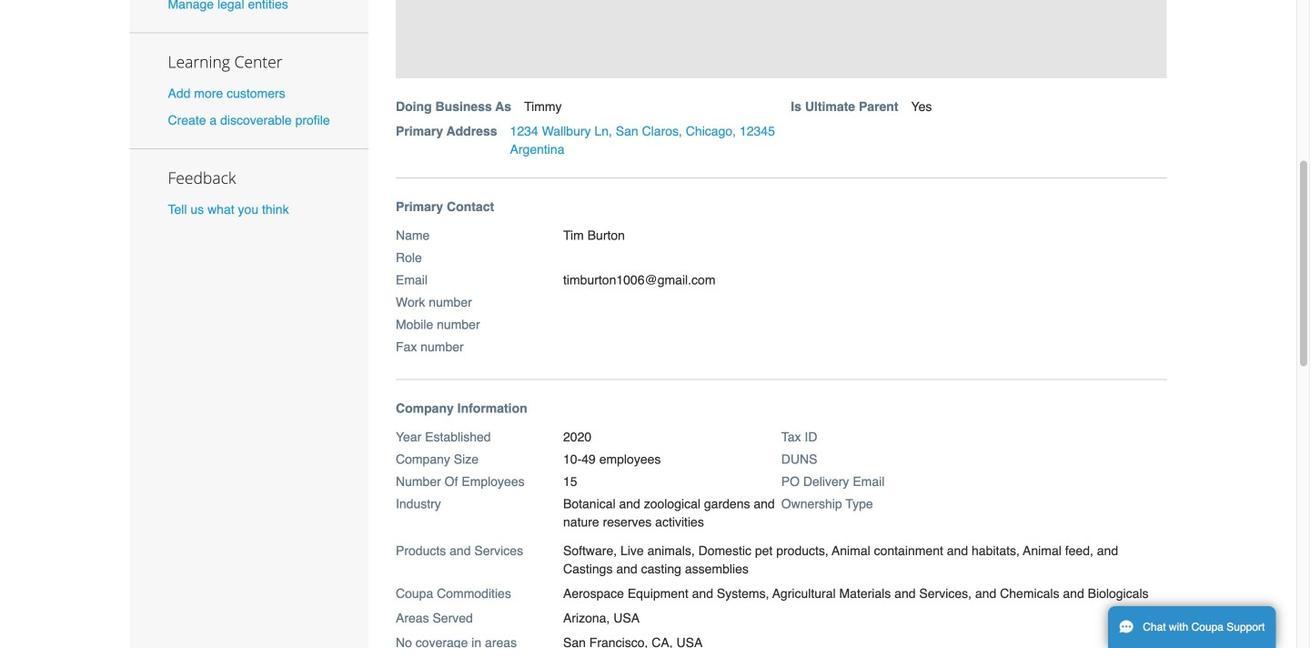 Task type: vqa. For each thing, say whether or not it's contained in the screenshot.
Background image
yes



Task type: locate. For each thing, give the bounding box(es) containing it.
background image
[[396, 0, 1167, 78]]

banner
[[390, 0, 1186, 179]]



